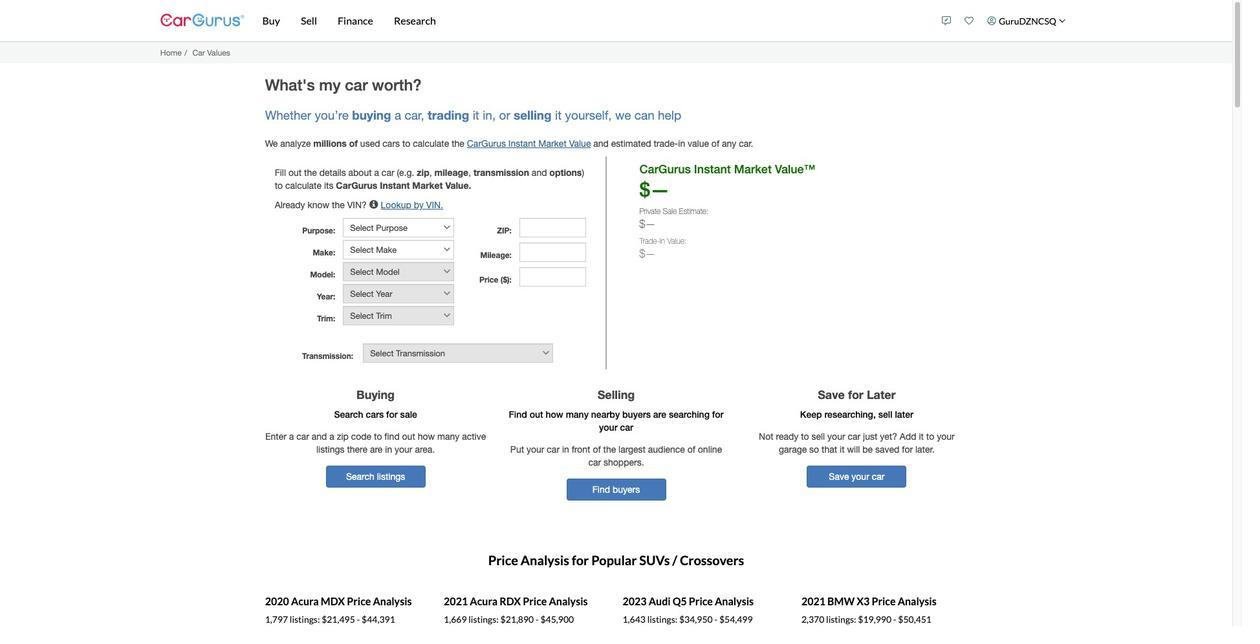 Task type: describe. For each thing, give the bounding box(es) containing it.
gurudzncsq button
[[981, 3, 1072, 39]]

value
[[569, 139, 591, 149]]

2020 acura mdx price analysis 1,797 listings: $21,495 - $44,391
[[265, 595, 412, 625]]

car inside the enter a car and a zip code to find out how many active listings there are in your area.
[[296, 432, 309, 442]]

your right add
[[937, 432, 955, 442]]

buyers inside find out how many nearby buyers are searching for your car
[[622, 409, 651, 420]]

a inside whether you're buying a car, trading it in, or selling it yourself, we can help
[[395, 108, 401, 122]]

your up the that
[[827, 432, 845, 442]]

cargurus instant market value link
[[467, 139, 591, 149]]

buy
[[262, 14, 280, 27]]

2023 audi q5 price analysis link
[[623, 595, 754, 608]]

buy button
[[252, 0, 290, 41]]

$21,495
[[322, 614, 355, 625]]

lookup
[[381, 200, 411, 210]]

later.
[[915, 445, 935, 455]]

market for value.
[[412, 180, 443, 191]]

instant inside we analyze millions of used cars to calculate the cargurus instant market value and estimated trade-in value of any car.
[[508, 139, 536, 149]]

$45,900
[[540, 614, 574, 625]]

there
[[347, 445, 367, 455]]

a right enter
[[289, 432, 294, 442]]

listings: for x3
[[826, 614, 856, 625]]

already know the vin?
[[275, 200, 369, 210]]

find out how many nearby buyers are searching for your car
[[509, 409, 724, 433]]

car down front
[[588, 457, 601, 468]]

to up garage on the bottom right
[[801, 432, 809, 442]]

and inside the enter a car and a zip code to find out how many active listings there are in your area.
[[312, 432, 327, 442]]

$19,990
[[858, 614, 891, 625]]

researching,
[[824, 409, 876, 420]]

trim:
[[317, 314, 335, 324]]

analysis for 2023 audi q5 price analysis
[[715, 595, 754, 608]]

my
[[319, 76, 341, 94]]

Mileage: text field
[[519, 243, 586, 262]]

car,
[[405, 108, 424, 122]]

a inside the fill out the details about a car (e.g. zip , mileage , transmission and options
[[374, 168, 379, 178]]

analysis for 2020 acura mdx price analysis
[[373, 595, 412, 608]]

to up later.
[[926, 432, 934, 442]]

2,370
[[801, 614, 824, 625]]

the left vin?
[[332, 200, 345, 210]]

the inside we analyze millions of used cars to calculate the cargurus instant market value and estimated trade-in value of any car.
[[452, 139, 464, 149]]

2 , from the left
[[468, 168, 471, 178]]

add a car review image
[[942, 16, 951, 25]]

the inside put your car in front of the largest audience of online car shoppers.
[[603, 445, 616, 455]]

car inside find out how many nearby buyers are searching for your car
[[620, 422, 633, 433]]

save for later
[[818, 388, 896, 402]]

1 vertical spatial cars
[[366, 409, 384, 420]]

audi
[[649, 595, 671, 608]]

info sign image
[[369, 200, 378, 209]]

garage
[[779, 445, 807, 455]]

enter
[[265, 432, 287, 442]]

of left online
[[687, 445, 695, 455]]

for inside not ready to sell your car just yet? add it to your garage so that it will be saved for later.
[[902, 445, 913, 455]]

find buyers button
[[566, 479, 666, 501]]

search for search listings
[[346, 472, 374, 482]]

keep researching, sell later
[[800, 409, 913, 420]]

2021 for 2021 acura rdx price analysis
[[444, 595, 468, 608]]

largest
[[618, 445, 646, 455]]

x3
[[857, 595, 870, 608]]

how inside find out how many nearby buyers are searching for your car
[[546, 409, 563, 420]]

lookup by vin.
[[381, 200, 443, 210]]

what's
[[265, 76, 315, 94]]

price ($):
[[479, 275, 512, 285]]

2021 for 2021 bmw x3 price analysis
[[801, 595, 825, 608]]

car
[[192, 48, 205, 57]]

market inside we analyze millions of used cars to calculate the cargurus instant market value and estimated trade-in value of any car.
[[538, 139, 567, 149]]

so
[[809, 445, 819, 455]]

listings: for q5
[[647, 614, 677, 625]]

0 vertical spatial sell
[[878, 409, 892, 420]]

analysis for 2021 acura rdx price analysis
[[549, 595, 588, 608]]

shoppers.
[[604, 457, 644, 468]]

audience
[[648, 445, 685, 455]]

for inside find out how many nearby buyers are searching for your car
[[712, 409, 724, 420]]

make:
[[313, 248, 335, 258]]

acura for 2020
[[291, 595, 319, 608]]

buyers inside button
[[613, 485, 640, 495]]

how inside the enter a car and a zip code to find out how many active listings there are in your area.
[[418, 432, 435, 442]]

price for 2023 audi q5 price analysis
[[689, 595, 713, 608]]

to inside the enter a car and a zip code to find out how many active listings there are in your area.
[[374, 432, 382, 442]]

transmission
[[473, 167, 529, 178]]

know
[[308, 200, 329, 210]]

enter a car and a zip code to find out how many active listings there are in your area.
[[265, 432, 486, 455]]

car inside button
[[872, 472, 885, 482]]

find
[[384, 432, 400, 442]]

analyze
[[280, 139, 311, 149]]

and for options
[[532, 168, 547, 178]]

3 $— from the top
[[639, 248, 656, 259]]

your inside put your car in front of the largest audience of online car shoppers.
[[527, 445, 544, 455]]

trade-
[[639, 236, 660, 246]]

yourself,
[[565, 108, 612, 122]]

your inside button
[[852, 472, 869, 482]]

details
[[319, 168, 346, 178]]

research
[[394, 14, 436, 27]]

cargurus inside we analyze millions of used cars to calculate the cargurus instant market value and estimated trade-in value of any car.
[[467, 139, 506, 149]]

we analyze millions of used cars to calculate the cargurus instant market value and estimated trade-in value of any car.
[[265, 138, 753, 149]]

selling
[[598, 388, 635, 402]]

to inside we analyze millions of used cars to calculate the cargurus instant market value and estimated trade-in value of any car.
[[402, 139, 410, 149]]

search for search cars for sale
[[334, 409, 363, 420]]

in
[[660, 236, 665, 246]]

any
[[722, 139, 736, 149]]

out inside the enter a car and a zip code to find out how many active listings there are in your area.
[[402, 432, 415, 442]]

tab list containing 2020 acura mdx price analysis
[[259, 528, 974, 626]]

calculate inside we analyze millions of used cars to calculate the cargurus instant market value and estimated trade-in value of any car.
[[413, 139, 449, 149]]

1 $— from the top
[[639, 178, 670, 201]]

2 $— from the top
[[639, 218, 656, 230]]

(e.g.
[[397, 168, 414, 178]]

sell inside not ready to sell your car just yet? add it to your garage so that it will be saved for later.
[[812, 432, 825, 442]]

we
[[265, 139, 278, 149]]

find buyers
[[592, 485, 640, 495]]

area.
[[415, 445, 435, 455]]

value.
[[445, 180, 471, 191]]

chevron down image
[[1059, 17, 1065, 24]]

selling
[[514, 108, 552, 122]]

in for of
[[678, 139, 685, 149]]

trade-
[[654, 139, 678, 149]]

for up keep researching, sell later
[[848, 388, 864, 402]]

not ready to sell your car just yet? add it to your garage so that it will be saved for later.
[[759, 432, 955, 455]]

gurudzncsq
[[999, 15, 1056, 26]]

gurudzncsq menu
[[935, 3, 1072, 39]]

in for and
[[385, 445, 392, 455]]

1,669
[[444, 614, 467, 625]]

2021 acura rdx price analysis link
[[444, 595, 588, 608]]

or
[[499, 108, 510, 122]]

instant for value.
[[380, 180, 410, 191]]

active
[[462, 432, 486, 442]]

- for mdx
[[357, 614, 360, 625]]

listings: for rdx
[[469, 614, 499, 625]]

estimated
[[611, 139, 651, 149]]

buying
[[357, 388, 395, 402]]

save for save your car
[[829, 472, 849, 482]]

cars inside we analyze millions of used cars to calculate the cargurus instant market value and estimated trade-in value of any car.
[[383, 139, 400, 149]]

listings inside button
[[377, 472, 405, 482]]

cargurus for value™
[[639, 162, 691, 176]]

mdx
[[321, 595, 345, 608]]

searching
[[669, 409, 710, 420]]

zip inside the enter a car and a zip code to find out how many active listings there are in your area.
[[337, 432, 349, 442]]

- for x3
[[893, 614, 896, 625]]

sale
[[400, 409, 417, 420]]

model:
[[310, 270, 335, 280]]

save your car button
[[807, 466, 907, 488]]

cargurus for value.
[[336, 180, 377, 191]]

car inside the fill out the details about a car (e.g. zip , mileage , transmission and options
[[382, 168, 394, 178]]

calculate inside ) to calculate its
[[285, 181, 322, 191]]

you're
[[315, 108, 349, 122]]



Task type: locate. For each thing, give the bounding box(es) containing it.
0 vertical spatial instant
[[508, 139, 536, 149]]

1 vertical spatial buyers
[[613, 485, 640, 495]]

research button
[[384, 0, 446, 41]]

market inside cargurus instant market value™ $— private sale estimate: $— trade-in value: $—
[[734, 162, 772, 176]]

1 vertical spatial zip
[[337, 432, 349, 442]]

0 vertical spatial many
[[566, 409, 589, 420]]

zip
[[417, 167, 429, 178], [337, 432, 349, 442]]

to up "(e.g."
[[402, 139, 410, 149]]

a left "code"
[[329, 432, 334, 442]]

to down fill
[[275, 181, 283, 191]]

cars down buying
[[366, 409, 384, 420]]

calculate up the fill out the details about a car (e.g. zip , mileage , transmission and options
[[413, 139, 449, 149]]

listings: down the bmw
[[826, 614, 856, 625]]

1 horizontal spatial and
[[532, 168, 547, 178]]

price inside 2021 bmw x3 price analysis 2,370 listings: $19,990 - $50,451
[[872, 595, 896, 608]]

2 vertical spatial out
[[402, 432, 415, 442]]

be
[[863, 445, 873, 455]]

1 horizontal spatial find
[[592, 485, 610, 495]]

analysis up $54,499
[[715, 595, 754, 608]]

nearby
[[591, 409, 620, 420]]

buying
[[352, 108, 391, 122]]

4 - from the left
[[893, 614, 896, 625]]

price left ($):
[[479, 275, 498, 285]]

price inside 2021 acura rdx price analysis 1,669 listings: $21,890 - $45,900
[[523, 595, 547, 608]]

your inside the enter a car and a zip code to find out how many active listings there are in your area.
[[395, 445, 412, 455]]

car.
[[739, 139, 753, 149]]

1,797
[[265, 614, 288, 625]]

whether you're buying a car, trading it in, or selling it yourself, we can help
[[265, 108, 681, 122]]

listings: inside 2023 audi q5 price analysis 1,643 listings: $34,950 - $54,499
[[647, 614, 677, 625]]

how
[[546, 409, 563, 420], [418, 432, 435, 442]]

listings inside the enter a car and a zip code to find out how many active listings there are in your area.
[[316, 445, 344, 455]]

analysis
[[373, 595, 412, 608], [549, 595, 588, 608], [715, 595, 754, 608], [898, 595, 936, 608]]

search inside button
[[346, 472, 374, 482]]

vin?
[[347, 200, 367, 210]]

tab list
[[259, 528, 974, 626]]

, left mileage
[[429, 168, 432, 178]]

sell button
[[290, 0, 327, 41]]

worth?
[[372, 76, 421, 94]]

0 horizontal spatial how
[[418, 432, 435, 442]]

later
[[867, 388, 896, 402]]

2021 acura rdx price analysis 1,669 listings: $21,890 - $45,900
[[444, 595, 588, 625]]

about
[[348, 168, 372, 178]]

0 horizontal spatial 2021
[[444, 595, 468, 608]]

0 horizontal spatial zip
[[337, 432, 349, 442]]

0 horizontal spatial ,
[[429, 168, 432, 178]]

2 vertical spatial cargurus
[[336, 180, 377, 191]]

acura right 2020
[[291, 595, 319, 608]]

car right enter
[[296, 432, 309, 442]]

acura inside 2021 acura rdx price analysis 1,669 listings: $21,890 - $45,900
[[470, 595, 498, 608]]

1 acura from the left
[[291, 595, 319, 608]]

home
[[160, 48, 182, 57]]

2 horizontal spatial out
[[530, 409, 543, 420]]

to left "find"
[[374, 432, 382, 442]]

0 horizontal spatial market
[[412, 180, 443, 191]]

0 vertical spatial out
[[288, 168, 302, 178]]

transmission:
[[302, 351, 353, 361]]

saved
[[875, 445, 899, 455]]

sell up so
[[812, 432, 825, 442]]

0 vertical spatial are
[[653, 409, 666, 420]]

are right the there
[[370, 445, 383, 455]]

many left active on the bottom of the page
[[437, 432, 459, 442]]

2021 inside 2021 acura rdx price analysis 1,669 listings: $21,890 - $45,900
[[444, 595, 468, 608]]

2021 up 1,669
[[444, 595, 468, 608]]

many left nearby
[[566, 409, 589, 420]]

1 , from the left
[[429, 168, 432, 178]]

Price ($): text field
[[519, 267, 586, 287]]

0 vertical spatial cars
[[383, 139, 400, 149]]

car up largest
[[620, 422, 633, 433]]

your down will
[[852, 472, 869, 482]]

find up put
[[509, 409, 527, 420]]

listings: inside 2021 acura rdx price analysis 1,669 listings: $21,890 - $45,900
[[469, 614, 499, 625]]

car right my
[[345, 76, 368, 94]]

are
[[653, 409, 666, 420], [370, 445, 383, 455]]

acura left rdx
[[470, 595, 498, 608]]

2 vertical spatial instant
[[380, 180, 410, 191]]

0 vertical spatial search
[[334, 409, 363, 420]]

2 horizontal spatial in
[[678, 139, 685, 149]]

for right searching
[[712, 409, 724, 420]]

put your car in front of the largest audience of online car shoppers.
[[510, 445, 722, 468]]

- for q5
[[714, 614, 718, 625]]

- right $21,495 at the left of page
[[357, 614, 360, 625]]

listings: inside the 2020 acura mdx price analysis 1,797 listings: $21,495 - $44,391
[[290, 614, 320, 625]]

of left 'any'
[[712, 139, 719, 149]]

2 listings: from the left
[[469, 614, 499, 625]]

price for 2021 acura rdx price analysis
[[523, 595, 547, 608]]

the left details
[[304, 168, 317, 178]]

acura for 2021
[[470, 595, 498, 608]]

mileage:
[[480, 251, 512, 260]]

1 listings: from the left
[[290, 614, 320, 625]]

1 vertical spatial many
[[437, 432, 459, 442]]

2 vertical spatial $—
[[639, 248, 656, 259]]

q5
[[673, 595, 687, 608]]

0 horizontal spatial calculate
[[285, 181, 322, 191]]

your down "find"
[[395, 445, 412, 455]]

0 horizontal spatial many
[[437, 432, 459, 442]]

analysis inside 2021 acura rdx price analysis 1,669 listings: $21,890 - $45,900
[[549, 595, 588, 608]]

it right the selling
[[555, 108, 562, 122]]

1,643
[[623, 614, 646, 625]]

finance button
[[327, 0, 384, 41]]

1 vertical spatial calculate
[[285, 181, 322, 191]]

buyers down selling
[[622, 409, 651, 420]]

user icon image
[[987, 16, 997, 25]]

0 horizontal spatial acura
[[291, 595, 319, 608]]

1 horizontal spatial in
[[562, 445, 569, 455]]

0 horizontal spatial are
[[370, 445, 383, 455]]

- right $19,990
[[893, 614, 896, 625]]

0 vertical spatial how
[[546, 409, 563, 420]]

3 analysis from the left
[[715, 595, 754, 608]]

listings: right 1,797
[[290, 614, 320, 625]]

2021 up 2,370
[[801, 595, 825, 608]]

$—
[[639, 178, 670, 201], [639, 218, 656, 230], [639, 248, 656, 259]]

market for value™
[[734, 162, 772, 176]]

1 vertical spatial market
[[734, 162, 772, 176]]

for left sale
[[386, 409, 398, 420]]

,
[[429, 168, 432, 178], [468, 168, 471, 178]]

analysis up $50,451
[[898, 595, 936, 608]]

cars right the used at top
[[383, 139, 400, 149]]

car left "(e.g."
[[382, 168, 394, 178]]

1 horizontal spatial sell
[[878, 409, 892, 420]]

are inside find out how many nearby buyers are searching for your car
[[653, 409, 666, 420]]

1 vertical spatial $—
[[639, 218, 656, 230]]

find inside button
[[592, 485, 610, 495]]

1 horizontal spatial cargurus
[[467, 139, 506, 149]]

not
[[759, 432, 773, 442]]

analysis inside the 2020 acura mdx price analysis 1,797 listings: $21,495 - $44,391
[[373, 595, 412, 608]]

your inside find out how many nearby buyers are searching for your car
[[599, 422, 618, 433]]

in inside the enter a car and a zip code to find out how many active listings there are in your area.
[[385, 445, 392, 455]]

car inside not ready to sell your car just yet? add it to your garage so that it will be saved for later.
[[848, 432, 861, 442]]

cargurus inside cargurus instant market value™ $— private sale estimate: $— trade-in value: $—
[[639, 162, 691, 176]]

your right put
[[527, 445, 544, 455]]

car down saved
[[872, 472, 885, 482]]

zip left "code"
[[337, 432, 349, 442]]

0 horizontal spatial cargurus
[[336, 180, 377, 191]]

1 vertical spatial how
[[418, 432, 435, 442]]

save for save for later
[[818, 388, 845, 402]]

1 2021 from the left
[[444, 595, 468, 608]]

of right front
[[593, 445, 601, 455]]

millions
[[313, 138, 347, 149]]

1 horizontal spatial market
[[538, 139, 567, 149]]

market down the fill out the details about a car (e.g. zip , mileage , transmission and options
[[412, 180, 443, 191]]

acura inside the 2020 acura mdx price analysis 1,797 listings: $21,495 - $44,391
[[291, 595, 319, 608]]

1 horizontal spatial many
[[566, 409, 589, 420]]

in down "find"
[[385, 445, 392, 455]]

search cars for sale
[[334, 409, 417, 420]]

and right value
[[593, 139, 609, 149]]

0 vertical spatial calculate
[[413, 139, 449, 149]]

2 horizontal spatial market
[[734, 162, 772, 176]]

it left the in,
[[473, 108, 479, 122]]

value™
[[775, 162, 815, 176]]

- right $21,890
[[536, 614, 539, 625]]

fill
[[275, 168, 286, 178]]

save your car
[[829, 472, 885, 482]]

$— down the private
[[639, 218, 656, 230]]

price for 2020 acura mdx price analysis
[[347, 595, 371, 608]]

the up mileage
[[452, 139, 464, 149]]

listings left the there
[[316, 445, 344, 455]]

price right mdx
[[347, 595, 371, 608]]

1 analysis from the left
[[373, 595, 412, 608]]

2021 inside 2021 bmw x3 price analysis 2,370 listings: $19,990 - $50,451
[[801, 595, 825, 608]]

for
[[848, 388, 864, 402], [386, 409, 398, 420], [712, 409, 724, 420], [902, 445, 913, 455]]

instant inside cargurus instant market value™ $— private sale estimate: $— trade-in value: $—
[[694, 162, 731, 176]]

price right rdx
[[523, 595, 547, 608]]

car left front
[[547, 445, 560, 455]]

0 horizontal spatial listings
[[316, 445, 344, 455]]

ready
[[776, 432, 798, 442]]

2 horizontal spatial instant
[[694, 162, 731, 176]]

save down the that
[[829, 472, 849, 482]]

cargurus instant market value™ $— private sale estimate: $— trade-in value: $—
[[639, 162, 815, 259]]

and inside the fill out the details about a car (e.g. zip , mileage , transmission and options
[[532, 168, 547, 178]]

- left $54,499
[[714, 614, 718, 625]]

whether
[[265, 108, 311, 122]]

of left the used at top
[[349, 138, 358, 149]]

- inside 2023 audi q5 price analysis 1,643 listings: $34,950 - $54,499
[[714, 614, 718, 625]]

in left front
[[562, 445, 569, 455]]

1 vertical spatial sell
[[812, 432, 825, 442]]

will
[[847, 445, 860, 455]]

search
[[334, 409, 363, 420], [346, 472, 374, 482]]

1 - from the left
[[357, 614, 360, 625]]

many inside find out how many nearby buyers are searching for your car
[[566, 409, 589, 420]]

out for find
[[530, 409, 543, 420]]

listings: right 1,669
[[469, 614, 499, 625]]

cargurus logo homepage link link
[[160, 2, 244, 39]]

options
[[549, 167, 582, 178]]

($):
[[501, 275, 512, 285]]

price up $34,950
[[689, 595, 713, 608]]

$— down the trade-
[[639, 248, 656, 259]]

save up researching,
[[818, 388, 845, 402]]

instant down "(e.g."
[[380, 180, 410, 191]]

private
[[639, 206, 661, 216]]

out
[[288, 168, 302, 178], [530, 409, 543, 420], [402, 432, 415, 442]]

in inside we analyze millions of used cars to calculate the cargurus instant market value and estimated trade-in value of any car.
[[678, 139, 685, 149]]

buyers down shoppers.
[[613, 485, 640, 495]]

0 vertical spatial find
[[509, 409, 527, 420]]

search down the there
[[346, 472, 374, 482]]

a right about
[[374, 168, 379, 178]]

1 vertical spatial listings
[[377, 472, 405, 482]]

2 acura from the left
[[470, 595, 498, 608]]

a left the car,
[[395, 108, 401, 122]]

cargurus logo homepage link image
[[160, 2, 244, 39]]

menu bar
[[244, 0, 935, 41]]

sell left later
[[878, 409, 892, 420]]

0 vertical spatial listings
[[316, 445, 344, 455]]

fill out the details about a car (e.g. zip , mileage , transmission and options
[[275, 167, 582, 178]]

1 vertical spatial find
[[592, 485, 610, 495]]

0 vertical spatial zip
[[417, 167, 429, 178]]

0 horizontal spatial instant
[[380, 180, 410, 191]]

1 vertical spatial and
[[532, 168, 547, 178]]

cargurus down the in,
[[467, 139, 506, 149]]

1 vertical spatial cargurus
[[639, 162, 691, 176]]

calculate up the already
[[285, 181, 322, 191]]

home / car values
[[160, 48, 230, 57]]

are left searching
[[653, 409, 666, 420]]

0 horizontal spatial out
[[288, 168, 302, 178]]

find for find buyers
[[592, 485, 610, 495]]

market down car.
[[734, 162, 772, 176]]

analysis inside 2023 audi q5 price analysis 1,643 listings: $34,950 - $54,499
[[715, 595, 754, 608]]

cargurus down about
[[336, 180, 377, 191]]

and left "code"
[[312, 432, 327, 442]]

3 listings: from the left
[[647, 614, 677, 625]]

4 listings: from the left
[[826, 614, 856, 625]]

1 horizontal spatial zip
[[417, 167, 429, 178]]

1 horizontal spatial calculate
[[413, 139, 449, 149]]

saved cars image
[[965, 16, 974, 25]]

listings down the enter a car and a zip code to find out how many active listings there are in your area.
[[377, 472, 405, 482]]

- inside 2021 acura rdx price analysis 1,669 listings: $21,890 - $45,900
[[536, 614, 539, 625]]

0 vertical spatial save
[[818, 388, 845, 402]]

ZIP: text field
[[519, 218, 586, 238]]

0 vertical spatial cargurus
[[467, 139, 506, 149]]

how up area. at the left of page
[[418, 432, 435, 442]]

yet?
[[880, 432, 897, 442]]

analysis for 2021 bmw x3 price analysis
[[898, 595, 936, 608]]

online
[[698, 445, 722, 455]]

it left will
[[840, 445, 845, 455]]

out inside the fill out the details about a car (e.g. zip , mileage , transmission and options
[[288, 168, 302, 178]]

the up shoppers.
[[603, 445, 616, 455]]

2 analysis from the left
[[549, 595, 588, 608]]

instant for value™
[[694, 162, 731, 176]]

- for rdx
[[536, 614, 539, 625]]

1 vertical spatial are
[[370, 445, 383, 455]]

1 vertical spatial search
[[346, 472, 374, 482]]

for down add
[[902, 445, 913, 455]]

search listings button
[[326, 466, 425, 488]]

0 vertical spatial market
[[538, 139, 567, 149]]

price
[[479, 275, 498, 285], [347, 595, 371, 608], [523, 595, 547, 608], [689, 595, 713, 608], [872, 595, 896, 608]]

are inside the enter a car and a zip code to find out how many active listings there are in your area.
[[370, 445, 383, 455]]

price inside 2023 audi q5 price analysis 1,643 listings: $34,950 - $54,499
[[689, 595, 713, 608]]

front
[[572, 445, 590, 455]]

1 vertical spatial save
[[829, 472, 849, 482]]

later
[[895, 409, 913, 420]]

instant down value
[[694, 162, 731, 176]]

search up "code"
[[334, 409, 363, 420]]

- inside 2021 bmw x3 price analysis 2,370 listings: $19,990 - $50,451
[[893, 614, 896, 625]]

it right add
[[919, 432, 924, 442]]

in left value
[[678, 139, 685, 149]]

1 horizontal spatial listings
[[377, 472, 405, 482]]

how left nearby
[[546, 409, 563, 420]]

2 - from the left
[[536, 614, 539, 625]]

listings: for mdx
[[290, 614, 320, 625]]

out inside find out how many nearby buyers are searching for your car
[[530, 409, 543, 420]]

0 horizontal spatial and
[[312, 432, 327, 442]]

many
[[566, 409, 589, 420], [437, 432, 459, 442]]

1 horizontal spatial instant
[[508, 139, 536, 149]]

0 horizontal spatial sell
[[812, 432, 825, 442]]

listings: down audi
[[647, 614, 677, 625]]

find inside find out how many nearby buyers are searching for your car
[[509, 409, 527, 420]]

2023
[[623, 595, 647, 608]]

price inside the 2020 acura mdx price analysis 1,797 listings: $21,495 - $44,391
[[347, 595, 371, 608]]

2 horizontal spatial and
[[593, 139, 609, 149]]

many inside the enter a car and a zip code to find out how many active listings there are in your area.
[[437, 432, 459, 442]]

$21,890
[[500, 614, 534, 625]]

listings
[[316, 445, 344, 455], [377, 472, 405, 482]]

code
[[351, 432, 371, 442]]

2 vertical spatial market
[[412, 180, 443, 191]]

and for estimated
[[593, 139, 609, 149]]

your
[[599, 422, 618, 433], [827, 432, 845, 442], [937, 432, 955, 442], [395, 445, 412, 455], [527, 445, 544, 455], [852, 472, 869, 482]]

1 vertical spatial out
[[530, 409, 543, 420]]

analysis up $44,391
[[373, 595, 412, 608]]

1 horizontal spatial 2021
[[801, 595, 825, 608]]

listings: inside 2021 bmw x3 price analysis 2,370 listings: $19,990 - $50,451
[[826, 614, 856, 625]]

0 vertical spatial buyers
[[622, 409, 651, 420]]

sale
[[663, 206, 677, 216]]

1 horizontal spatial are
[[653, 409, 666, 420]]

1 horizontal spatial ,
[[468, 168, 471, 178]]

analysis up $45,900
[[549, 595, 588, 608]]

2 vertical spatial and
[[312, 432, 327, 442]]

2 2021 from the left
[[801, 595, 825, 608]]

cars
[[383, 139, 400, 149], [366, 409, 384, 420]]

what's my car worth?
[[265, 76, 421, 94]]

zip right "(e.g."
[[417, 167, 429, 178]]

menu bar containing buy
[[244, 0, 935, 41]]

cargurus down trade- at the top right
[[639, 162, 691, 176]]

of inside we analyze millions of used cars to calculate the cargurus instant market value and estimated trade-in value of any car.
[[712, 139, 719, 149]]

find down shoppers.
[[592, 485, 610, 495]]

in,
[[483, 108, 496, 122]]

0 horizontal spatial find
[[509, 409, 527, 420]]

0 vertical spatial and
[[593, 139, 609, 149]]

search listings
[[346, 472, 405, 482]]

$— up the private
[[639, 178, 670, 201]]

1 vertical spatial instant
[[694, 162, 731, 176]]

2020 acura mdx price analysis link
[[265, 595, 412, 608]]

1 horizontal spatial acura
[[470, 595, 498, 608]]

save inside button
[[829, 472, 849, 482]]

price for 2021 bmw x3 price analysis
[[872, 595, 896, 608]]

2023 audi q5 price analysis 1,643 listings: $34,950 - $54,499
[[623, 595, 754, 625]]

analysis inside 2021 bmw x3 price analysis 2,370 listings: $19,990 - $50,451
[[898, 595, 936, 608]]

2021
[[444, 595, 468, 608], [801, 595, 825, 608]]

and inside we analyze millions of used cars to calculate the cargurus instant market value and estimated trade-in value of any car.
[[593, 139, 609, 149]]

the inside the fill out the details about a car (e.g. zip , mileage , transmission and options
[[304, 168, 317, 178]]

0 vertical spatial $—
[[639, 178, 670, 201]]

car
[[345, 76, 368, 94], [382, 168, 394, 178], [620, 422, 633, 433], [296, 432, 309, 442], [848, 432, 861, 442], [547, 445, 560, 455], [588, 457, 601, 468], [872, 472, 885, 482]]

find for find out how many nearby buyers are searching for your car
[[509, 409, 527, 420]]

, up value.
[[468, 168, 471, 178]]

- inside the 2020 acura mdx price analysis 1,797 listings: $21,495 - $44,391
[[357, 614, 360, 625]]

price up $19,990
[[872, 595, 896, 608]]

instant down the selling
[[508, 139, 536, 149]]

0 horizontal spatial in
[[385, 445, 392, 455]]

2 horizontal spatial cargurus
[[639, 162, 691, 176]]

market left value
[[538, 139, 567, 149]]

1 horizontal spatial out
[[402, 432, 415, 442]]

1 horizontal spatial how
[[546, 409, 563, 420]]

3 - from the left
[[714, 614, 718, 625]]

4 analysis from the left
[[898, 595, 936, 608]]

in inside put your car in front of the largest audience of online car shoppers.
[[562, 445, 569, 455]]

to inside ) to calculate its
[[275, 181, 283, 191]]

lookup by vin. link
[[381, 200, 443, 210]]

out for fill
[[288, 168, 302, 178]]

calculate
[[413, 139, 449, 149], [285, 181, 322, 191]]

can
[[634, 108, 654, 122]]



Task type: vqa. For each thing, say whether or not it's contained in the screenshot.
the my
yes



